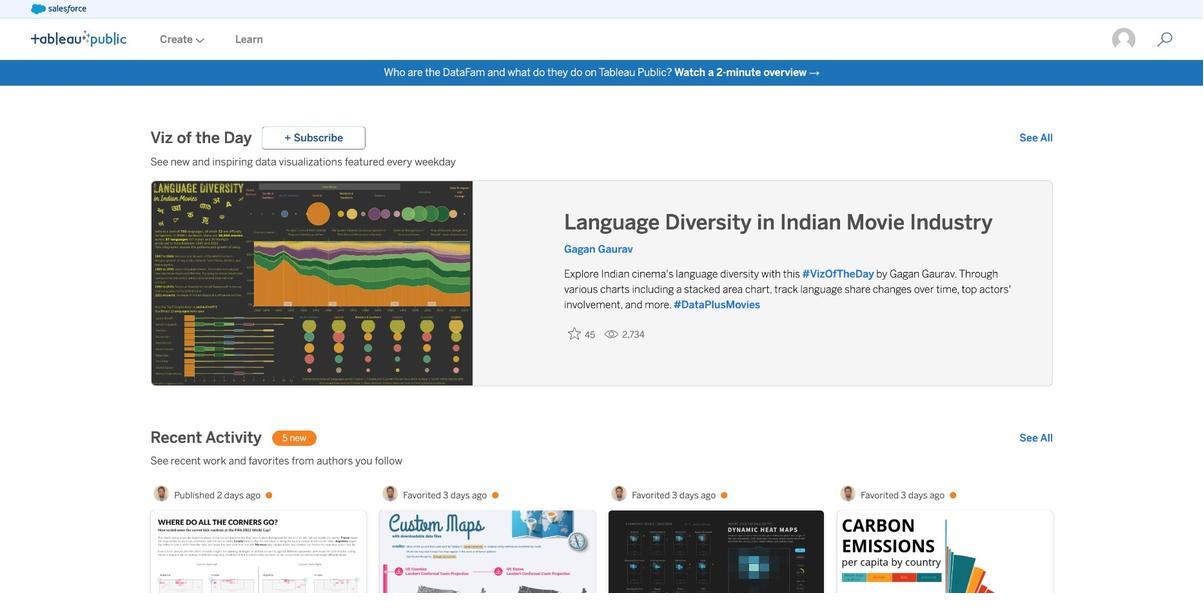 Task type: describe. For each thing, give the bounding box(es) containing it.
recent activity heading
[[151, 428, 262, 449]]

workbook thumbnail image for 1st ben norland image from left
[[151, 511, 366, 594]]

see all recent activity element
[[1020, 431, 1054, 446]]

see recent work and favorites from authors you follow element
[[151, 454, 1054, 469]]

viz of the day heading
[[151, 128, 252, 148]]

workbook thumbnail image for 1st ben norland image from the right
[[838, 511, 1054, 594]]

tableau public viz of the day image
[[152, 181, 474, 388]]

1 ben norland image from the left
[[154, 486, 169, 502]]

see new and inspiring data visualizations featured every weekday element
[[151, 155, 1054, 170]]

see all viz of the day element
[[1020, 130, 1054, 146]]

Add Favorite button
[[565, 323, 600, 344]]

2 ben norland image from the left
[[383, 486, 398, 502]]

gary.orlando image
[[1112, 27, 1137, 52]]

workbook thumbnail image for ben norland icon
[[609, 511, 824, 594]]



Task type: locate. For each thing, give the bounding box(es) containing it.
0 horizontal spatial ben norland image
[[154, 486, 169, 502]]

create image
[[193, 38, 205, 43]]

workbook thumbnail image for 2nd ben norland image from the left
[[380, 511, 595, 594]]

2 horizontal spatial ben norland image
[[841, 486, 856, 502]]

ben norland image
[[154, 486, 169, 502], [383, 486, 398, 502], [841, 486, 856, 502]]

salesforce logo image
[[31, 4, 86, 14]]

4 workbook thumbnail image from the left
[[838, 511, 1054, 594]]

1 workbook thumbnail image from the left
[[151, 511, 366, 594]]

logo image
[[31, 30, 126, 47]]

add favorite image
[[568, 327, 581, 340]]

ben norland image
[[612, 486, 627, 502]]

workbook thumbnail image
[[151, 511, 366, 594], [380, 511, 595, 594], [609, 511, 824, 594], [838, 511, 1054, 594]]

1 horizontal spatial ben norland image
[[383, 486, 398, 502]]

3 ben norland image from the left
[[841, 486, 856, 502]]

2 workbook thumbnail image from the left
[[380, 511, 595, 594]]

go to search image
[[1142, 32, 1189, 47]]

3 workbook thumbnail image from the left
[[609, 511, 824, 594]]



Task type: vqa. For each thing, say whether or not it's contained in the screenshot.
Redo icon
no



